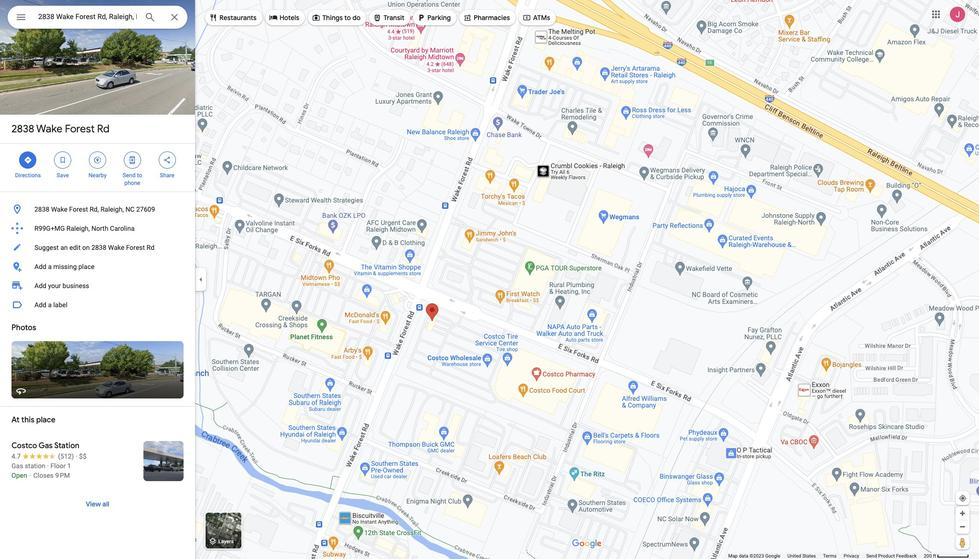 Task type: locate. For each thing, give the bounding box(es) containing it.
wake for 2838 wake forest rd, raleigh, nc 27609
[[51, 206, 67, 213]]

your
[[48, 282, 61, 290]]

states
[[803, 554, 816, 559]]

to inside send to phone
[[137, 172, 142, 179]]

to up phone
[[137, 172, 142, 179]]

send up phone
[[123, 172, 136, 179]]

a left label
[[48, 301, 52, 309]]


[[523, 12, 531, 23]]

·
[[76, 453, 77, 461], [47, 463, 49, 470]]

footer containing map data ©2023 google
[[729, 553, 924, 560]]

0 horizontal spatial rd
[[97, 122, 110, 136]]

0 horizontal spatial send
[[123, 172, 136, 179]]

0 vertical spatial rd
[[97, 122, 110, 136]]

zoom out image
[[959, 524, 967, 531]]

send left product
[[867, 554, 877, 559]]

r99g+mg raleigh, north carolina button
[[0, 219, 195, 238]]

2838 for 2838 wake forest rd, raleigh, nc 27609
[[34, 206, 49, 213]]

google
[[766, 554, 781, 559]]

0 vertical spatial ·
[[76, 453, 77, 461]]

0 vertical spatial place
[[78, 263, 95, 271]]

0 vertical spatial add
[[34, 263, 46, 271]]

add left your
[[34, 282, 46, 290]]

ft
[[934, 554, 937, 559]]

suggest
[[34, 244, 59, 252]]

2 horizontal spatial 2838
[[91, 244, 106, 252]]

share
[[160, 172, 175, 179]]

1 add from the top
[[34, 263, 46, 271]]

google maps element
[[0, 0, 980, 560]]

a inside 'button'
[[48, 263, 52, 271]]

place
[[78, 263, 95, 271], [36, 416, 55, 425]]

none field inside 2838 wake forest rd, raleigh, nc 27609 field
[[38, 11, 137, 22]]

0 horizontal spatial to
[[137, 172, 142, 179]]

1 vertical spatial rd
[[147, 244, 155, 252]]

1 vertical spatial gas
[[11, 463, 23, 470]]

0 horizontal spatial gas
[[11, 463, 23, 470]]

⋅
[[29, 472, 32, 480]]

send product feedback button
[[867, 553, 917, 560]]

wake down carolina
[[108, 244, 124, 252]]

1 vertical spatial forest
[[69, 206, 88, 213]]

forest for rd
[[65, 122, 95, 136]]

0 vertical spatial to
[[345, 13, 351, 22]]

to
[[345, 13, 351, 22], [137, 172, 142, 179]]

place right this
[[36, 416, 55, 425]]

on
[[82, 244, 90, 252]]

 parking
[[417, 12, 451, 23]]

a
[[48, 263, 52, 271], [48, 301, 52, 309]]


[[24, 155, 32, 165]]

add inside 'button'
[[34, 263, 46, 271]]

layers
[[218, 539, 234, 545]]

forest for rd,
[[69, 206, 88, 213]]

0 horizontal spatial 2838
[[11, 122, 34, 136]]

1 vertical spatial ·
[[47, 463, 49, 470]]

feedback
[[897, 554, 917, 559]]

footer
[[729, 553, 924, 560]]

1 horizontal spatial send
[[867, 554, 877, 559]]

rd down 27609
[[147, 244, 155, 252]]

0 vertical spatial 2838
[[11, 122, 34, 136]]

0 horizontal spatial place
[[36, 416, 55, 425]]

add a label button
[[0, 296, 195, 315]]

1 vertical spatial a
[[48, 301, 52, 309]]

1 vertical spatial 2838
[[34, 206, 49, 213]]

to left do
[[345, 13, 351, 22]]

raleigh, left nc
[[101, 206, 124, 213]]

2838 up '' at the left top
[[11, 122, 34, 136]]

· inside the gas station · floor 1 open ⋅ closes 9 pm
[[47, 463, 49, 470]]

gas inside the gas station · floor 1 open ⋅ closes 9 pm
[[11, 463, 23, 470]]

closes
[[33, 472, 54, 480]]

map
[[729, 554, 738, 559]]

0 vertical spatial gas
[[39, 441, 53, 451]]

send
[[123, 172, 136, 179], [867, 554, 877, 559]]

None field
[[38, 11, 137, 22]]

1 vertical spatial add
[[34, 282, 46, 290]]

a inside button
[[48, 301, 52, 309]]

raleigh, up edit
[[66, 225, 90, 232]]

wake up r99g+mg at the top of page
[[51, 206, 67, 213]]

0 horizontal spatial ·
[[47, 463, 49, 470]]

1 vertical spatial raleigh,
[[66, 225, 90, 232]]

1
[[67, 463, 71, 470]]

add down 'suggest'
[[34, 263, 46, 271]]

3 add from the top
[[34, 301, 46, 309]]

1 vertical spatial place
[[36, 416, 55, 425]]

r99g+mg raleigh, north carolina
[[34, 225, 135, 232]]

0 vertical spatial wake
[[36, 122, 62, 136]]

1 horizontal spatial to
[[345, 13, 351, 22]]

collapse side panel image
[[196, 275, 206, 285]]

wake up 
[[36, 122, 62, 136]]

all
[[102, 500, 109, 509]]

add left label
[[34, 301, 46, 309]]

1 horizontal spatial place
[[78, 263, 95, 271]]

nearby
[[89, 172, 107, 179]]

wake
[[36, 122, 62, 136], [51, 206, 67, 213], [108, 244, 124, 252]]


[[417, 12, 426, 23]]

2838 up r99g+mg at the top of page
[[34, 206, 49, 213]]

2 vertical spatial 2838
[[91, 244, 106, 252]]

forest left rd,
[[69, 206, 88, 213]]

a left the missing
[[48, 263, 52, 271]]

show street view coverage image
[[956, 536, 970, 550]]

parking
[[428, 13, 451, 22]]

 pharmacies
[[463, 12, 510, 23]]

send inside button
[[867, 554, 877, 559]]

open
[[11, 472, 27, 480]]

· left floor
[[47, 463, 49, 470]]

things
[[322, 13, 343, 22]]


[[128, 155, 137, 165]]

suggest an edit on 2838 wake forest rd button
[[0, 238, 195, 257]]

1 horizontal spatial rd
[[147, 244, 155, 252]]

forest
[[65, 122, 95, 136], [69, 206, 88, 213], [126, 244, 145, 252]]

1 vertical spatial to
[[137, 172, 142, 179]]

gas
[[39, 441, 53, 451], [11, 463, 23, 470]]

send to phone
[[123, 172, 142, 187]]

1 vertical spatial send
[[867, 554, 877, 559]]

send inside send to phone
[[123, 172, 136, 179]]

this
[[21, 416, 34, 425]]

a for missing
[[48, 263, 52, 271]]

1 horizontal spatial ·
[[76, 453, 77, 461]]

transit
[[384, 13, 405, 22]]

2838
[[11, 122, 34, 136], [34, 206, 49, 213], [91, 244, 106, 252]]

2838 Wake Forest Rd, Raleigh, NC 27609 field
[[8, 6, 187, 29]]

rd up 
[[97, 122, 110, 136]]

0 vertical spatial a
[[48, 263, 52, 271]]

0 vertical spatial raleigh,
[[101, 206, 124, 213]]

forest down carolina
[[126, 244, 145, 252]]

200 ft
[[924, 554, 937, 559]]

9 pm
[[55, 472, 70, 480]]

add a missing place
[[34, 263, 95, 271]]

gas station · floor 1 open ⋅ closes 9 pm
[[11, 463, 71, 480]]

nc
[[125, 206, 135, 213]]

2 a from the top
[[48, 301, 52, 309]]

©2023
[[750, 554, 764, 559]]

gas up 4.7 stars 512 reviews image
[[39, 441, 53, 451]]

0 vertical spatial send
[[123, 172, 136, 179]]

place down on
[[78, 263, 95, 271]]

1 horizontal spatial 2838
[[34, 206, 49, 213]]

restaurants
[[220, 13, 257, 22]]

gas down 4.7
[[11, 463, 23, 470]]

1 horizontal spatial raleigh,
[[101, 206, 124, 213]]

add inside button
[[34, 301, 46, 309]]

1 a from the top
[[48, 263, 52, 271]]

add a missing place button
[[0, 257, 195, 276]]

2 vertical spatial add
[[34, 301, 46, 309]]

add
[[34, 263, 46, 271], [34, 282, 46, 290], [34, 301, 46, 309]]

1 vertical spatial wake
[[51, 206, 67, 213]]

4.7
[[11, 453, 21, 461]]

forest up 
[[65, 122, 95, 136]]

2838 right on
[[91, 244, 106, 252]]

 button
[[8, 6, 34, 31]]

2 add from the top
[[34, 282, 46, 290]]

add for add your business
[[34, 282, 46, 290]]

an
[[60, 244, 68, 252]]

at this place
[[11, 416, 55, 425]]

raleigh,
[[101, 206, 124, 213], [66, 225, 90, 232]]

0 vertical spatial forest
[[65, 122, 95, 136]]

· left $$
[[76, 453, 77, 461]]



Task type: vqa. For each thing, say whether or not it's contained in the screenshot.


Task type: describe. For each thing, give the bounding box(es) containing it.
 transit
[[373, 12, 405, 23]]


[[312, 12, 321, 23]]

save
[[57, 172, 69, 179]]

privacy button
[[844, 553, 860, 560]]

add your business
[[34, 282, 89, 290]]

footer inside google maps element
[[729, 553, 924, 560]]

4.7 stars 512 reviews image
[[11, 452, 74, 462]]

privacy
[[844, 554, 860, 559]]

 atms
[[523, 12, 550, 23]]


[[209, 12, 218, 23]]

zoom in image
[[959, 510, 967, 518]]

1 horizontal spatial gas
[[39, 441, 53, 451]]

2 vertical spatial wake
[[108, 244, 124, 252]]

hotels
[[280, 13, 299, 22]]

add your business link
[[0, 276, 195, 296]]

 search field
[[8, 6, 187, 31]]

2 vertical spatial forest
[[126, 244, 145, 252]]

north
[[91, 225, 108, 232]]

label
[[53, 301, 68, 309]]


[[373, 12, 382, 23]]

2838 wake forest rd, raleigh, nc 27609
[[34, 206, 155, 213]]

200
[[924, 554, 932, 559]]

do
[[353, 13, 361, 22]]

send for send product feedback
[[867, 554, 877, 559]]

floor
[[50, 463, 66, 470]]

send for send to phone
[[123, 172, 136, 179]]

pharmacies
[[474, 13, 510, 22]]

place inside 'button'
[[78, 263, 95, 271]]

wake for 2838 wake forest rd
[[36, 122, 62, 136]]

show your location image
[[959, 495, 968, 503]]

view all
[[86, 500, 109, 509]]

atms
[[533, 13, 550, 22]]

edit
[[69, 244, 81, 252]]

directions
[[15, 172, 41, 179]]

add a label
[[34, 301, 68, 309]]

rd,
[[90, 206, 99, 213]]

terms button
[[823, 553, 837, 560]]

a for label
[[48, 301, 52, 309]]

to inside  things to do
[[345, 13, 351, 22]]

missing
[[53, 263, 77, 271]]

 hotels
[[269, 12, 299, 23]]


[[269, 12, 278, 23]]

product
[[879, 554, 895, 559]]

(512)
[[58, 453, 74, 461]]

united states
[[788, 554, 816, 559]]

station
[[25, 463, 45, 470]]

 restaurants
[[209, 12, 257, 23]]

rd inside button
[[147, 244, 155, 252]]

 things to do
[[312, 12, 361, 23]]

view
[[86, 500, 101, 509]]


[[58, 155, 67, 165]]

add for add a label
[[34, 301, 46, 309]]

google account: james peterson  
(james.peterson1902@gmail.com) image
[[950, 7, 966, 22]]

price: moderate image
[[79, 453, 87, 461]]

$$
[[79, 453, 87, 461]]

27609
[[136, 206, 155, 213]]


[[163, 155, 172, 165]]

phone
[[124, 180, 140, 187]]


[[15, 11, 27, 24]]

united
[[788, 554, 802, 559]]

200 ft button
[[924, 554, 969, 559]]

terms
[[823, 554, 837, 559]]

2838 wake forest rd, raleigh, nc 27609 button
[[0, 200, 195, 219]]

photos
[[11, 323, 36, 333]]

2838 for 2838 wake forest rd
[[11, 122, 34, 136]]

r99g+mg
[[34, 225, 65, 232]]

2838 wake forest rd main content
[[0, 0, 195, 560]]

carolina
[[110, 225, 135, 232]]


[[93, 155, 102, 165]]

· $$
[[76, 453, 87, 461]]

costco gas station
[[11, 441, 79, 451]]

costco
[[11, 441, 37, 451]]

united states button
[[788, 553, 816, 560]]


[[463, 12, 472, 23]]

add for add a missing place
[[34, 263, 46, 271]]

send product feedback
[[867, 554, 917, 559]]

data
[[739, 554, 749, 559]]

map data ©2023 google
[[729, 554, 781, 559]]

view all button
[[76, 493, 119, 516]]

actions for 2838 wake forest rd region
[[0, 144, 195, 192]]

0 horizontal spatial raleigh,
[[66, 225, 90, 232]]

at
[[11, 416, 20, 425]]

station
[[54, 441, 79, 451]]



